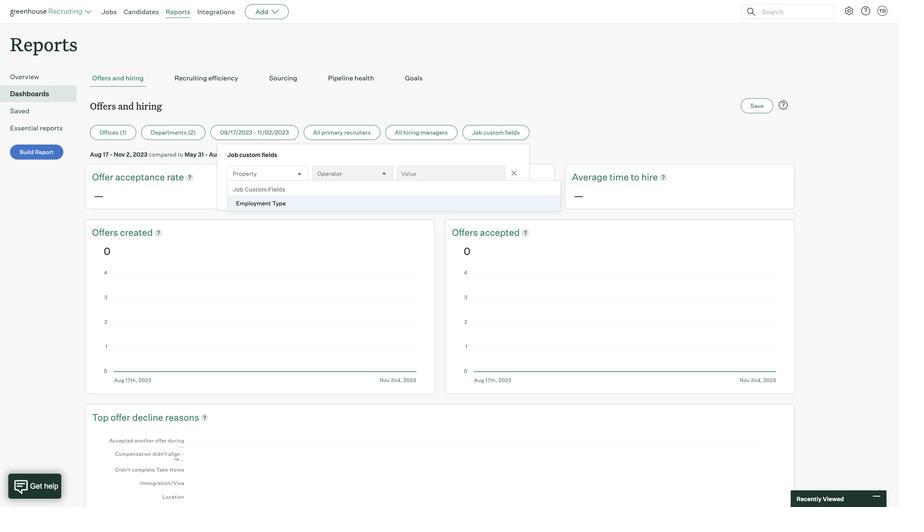 Task type: describe. For each thing, give the bounding box(es) containing it.
overview
[[10, 73, 39, 81]]

pipeline health button
[[326, 70, 377, 87]]

may
[[185, 151, 197, 158]]

— for hire
[[574, 190, 584, 202]]

created link
[[120, 226, 153, 239]]

all for all hiring managers
[[395, 129, 402, 136]]

employment type
[[236, 200, 286, 207]]

time for fill
[[370, 171, 389, 183]]

reports link
[[166, 8, 191, 16]]

recently viewed
[[797, 496, 845, 503]]

1 vertical spatial job
[[228, 151, 238, 159]]

departments (2)
[[151, 129, 196, 136]]

all for all primary recruiters
[[313, 129, 321, 136]]

efficiency
[[209, 74, 238, 82]]

time for hire
[[610, 171, 629, 183]]

td button
[[876, 4, 890, 18]]

accepted link
[[480, 226, 520, 239]]

property
[[233, 170, 257, 177]]

type
[[272, 200, 286, 207]]

all hiring managers button
[[386, 125, 458, 140]]

offers link for accepted
[[452, 226, 480, 239]]

created
[[120, 227, 153, 238]]

average link for fill
[[332, 171, 370, 184]]

11/02/2023
[[258, 129, 289, 136]]

1 vertical spatial and
[[118, 100, 134, 112]]

0 horizontal spatial fields
[[262, 151, 277, 159]]

08/17/2023 - 11/02/2023
[[220, 129, 289, 136]]

candidates link
[[124, 8, 159, 16]]

offer
[[111, 412, 130, 423]]

add for add
[[256, 8, 269, 16]]

recruiters
[[344, 129, 371, 136]]

dashboards
[[10, 90, 49, 98]]

(1)
[[120, 129, 127, 136]]

0 horizontal spatial custom
[[240, 151, 261, 159]]

offers and hiring inside button
[[92, 74, 144, 82]]

and inside button
[[112, 74, 124, 82]]

faq image
[[779, 100, 789, 110]]

to link for hire
[[631, 171, 642, 184]]

offices
[[100, 129, 119, 136]]

aug 17 - nov 2, 2023 compared to may 31 - aug 16, 2023
[[90, 151, 246, 158]]

1 vertical spatial offers and hiring
[[90, 100, 162, 112]]

add filter
[[246, 189, 273, 196]]

candidates
[[124, 8, 159, 16]]

0 for created
[[104, 245, 111, 258]]

save button
[[741, 98, 774, 113]]

jobs
[[102, 8, 117, 16]]

all primary recruiters button
[[304, 125, 381, 140]]

fill link
[[402, 171, 412, 184]]

all primary recruiters
[[313, 129, 371, 136]]

offers and hiring button
[[90, 70, 146, 87]]

time link for fill
[[370, 171, 391, 184]]

build
[[20, 149, 34, 156]]

0 for accepted
[[464, 245, 471, 258]]

— for fill
[[334, 190, 344, 202]]

offer
[[92, 171, 113, 183]]

health
[[355, 74, 374, 82]]

0 vertical spatial reports
[[166, 8, 191, 16]]

hire link
[[642, 171, 658, 184]]

build report button
[[10, 145, 63, 160]]

sourcing
[[269, 74, 297, 82]]

08/17/2023
[[220, 129, 253, 136]]

top link
[[92, 411, 111, 424]]

custom
[[245, 186, 267, 193]]

top
[[92, 412, 109, 423]]

2 2023 from the left
[[231, 151, 246, 158]]

departments
[[151, 129, 187, 136]]

job custom fields
[[233, 186, 285, 193]]

sourcing button
[[267, 70, 300, 87]]

overview link
[[10, 72, 73, 82]]

employment
[[236, 200, 271, 207]]

departments (2) button
[[141, 125, 206, 140]]

save
[[751, 102, 764, 109]]

average time to for hire
[[572, 171, 642, 183]]

0 horizontal spatial job custom fields
[[228, 151, 277, 159]]

job custom fields button
[[463, 125, 530, 140]]

goals
[[405, 74, 423, 82]]

2 vertical spatial hiring
[[404, 129, 420, 136]]

17
[[103, 151, 109, 158]]

acceptance link
[[115, 171, 167, 184]]

0 horizontal spatial to
[[178, 151, 183, 158]]

integrations link
[[197, 8, 235, 16]]

recently
[[797, 496, 822, 503]]

reasons link
[[165, 411, 199, 424]]

1 vertical spatial hiring
[[136, 100, 162, 112]]

add for add filter
[[246, 189, 257, 196]]

goals button
[[403, 70, 425, 87]]

td button
[[878, 6, 888, 16]]

fields inside button
[[506, 129, 520, 136]]

offers inside button
[[92, 74, 111, 82]]

add button
[[245, 4, 289, 19]]

managers
[[421, 129, 448, 136]]



Task type: locate. For each thing, give the bounding box(es) containing it.
1 horizontal spatial 2023
[[231, 151, 246, 158]]

08/17/2023 - 11/02/2023 button
[[211, 125, 299, 140]]

recruiting
[[175, 74, 207, 82]]

0 horizontal spatial -
[[110, 151, 113, 158]]

0 vertical spatial job custom fields
[[472, 129, 520, 136]]

time
[[370, 171, 389, 183], [610, 171, 629, 183]]

fields
[[506, 129, 520, 136], [262, 151, 277, 159]]

decline
[[132, 412, 163, 423]]

offer link
[[92, 171, 115, 184]]

saved
[[10, 107, 29, 115]]

0 horizontal spatial time link
[[370, 171, 391, 184]]

1 horizontal spatial average time to
[[572, 171, 642, 183]]

0 vertical spatial hiring
[[126, 74, 144, 82]]

time link for hire
[[610, 171, 631, 184]]

2 average link from the left
[[572, 171, 610, 184]]

offers
[[92, 74, 111, 82], [90, 100, 116, 112], [92, 227, 120, 238], [452, 227, 480, 238]]

average link
[[332, 171, 370, 184], [572, 171, 610, 184]]

rate link
[[167, 171, 184, 184]]

add inside popup button
[[256, 8, 269, 16]]

1 time from the left
[[370, 171, 389, 183]]

job custom fields inside button
[[472, 129, 520, 136]]

to left may
[[178, 151, 183, 158]]

1 all from the left
[[313, 129, 321, 136]]

add
[[256, 8, 269, 16], [246, 189, 257, 196]]

2023
[[133, 151, 148, 158], [231, 151, 246, 158]]

offer link
[[111, 411, 132, 424]]

to for fill
[[391, 171, 400, 183]]

jobs link
[[102, 8, 117, 16]]

1 horizontal spatial job custom fields
[[472, 129, 520, 136]]

to left the fill
[[391, 171, 400, 183]]

aug
[[90, 151, 102, 158], [209, 151, 221, 158]]

to link
[[391, 171, 402, 184], [631, 171, 642, 184]]

primary
[[322, 129, 343, 136]]

reports down 'greenhouse recruiting' image
[[10, 32, 78, 56]]

2 vertical spatial job
[[233, 186, 244, 193]]

decline link
[[132, 411, 165, 424]]

time link left fill link on the left top of the page
[[370, 171, 391, 184]]

0 vertical spatial job
[[472, 129, 483, 136]]

Value text field
[[397, 166, 505, 181]]

0 horizontal spatial average
[[332, 171, 368, 183]]

1 0 from the left
[[104, 245, 111, 258]]

viewed
[[823, 496, 845, 503]]

compared
[[149, 151, 177, 158]]

2 all from the left
[[395, 129, 402, 136]]

reports
[[40, 124, 63, 132]]

0 vertical spatial fields
[[506, 129, 520, 136]]

0 vertical spatial offers and hiring
[[92, 74, 144, 82]]

1 vertical spatial add
[[246, 189, 257, 196]]

1 horizontal spatial -
[[205, 151, 208, 158]]

0 horizontal spatial average time to
[[332, 171, 402, 183]]

average for hire
[[572, 171, 608, 183]]

1 time link from the left
[[370, 171, 391, 184]]

hire
[[642, 171, 658, 183]]

acceptance
[[115, 171, 165, 183]]

essential reports
[[10, 124, 63, 132]]

Search text field
[[760, 6, 828, 18]]

2 — from the left
[[334, 190, 344, 202]]

(2)
[[188, 129, 196, 136]]

1 — from the left
[[94, 190, 104, 202]]

2 aug from the left
[[209, 151, 221, 158]]

2 horizontal spatial -
[[254, 129, 257, 136]]

- right 17
[[110, 151, 113, 158]]

1 aug from the left
[[90, 151, 102, 158]]

offer acceptance
[[92, 171, 167, 183]]

1 horizontal spatial to link
[[631, 171, 642, 184]]

average link for hire
[[572, 171, 610, 184]]

3 — from the left
[[574, 190, 584, 202]]

0
[[104, 245, 111, 258], [464, 245, 471, 258]]

reasons
[[165, 412, 199, 423]]

0 horizontal spatial aug
[[90, 151, 102, 158]]

time link left the hire link
[[610, 171, 631, 184]]

pipeline health
[[328, 74, 374, 82]]

1 horizontal spatial custom
[[484, 129, 504, 136]]

reports right candidates link
[[166, 8, 191, 16]]

offers and hiring
[[92, 74, 144, 82], [90, 100, 162, 112]]

to
[[178, 151, 183, 158], [391, 171, 400, 183], [631, 171, 640, 183]]

0 vertical spatial and
[[112, 74, 124, 82]]

essential
[[10, 124, 39, 132]]

0 horizontal spatial all
[[313, 129, 321, 136]]

and
[[112, 74, 124, 82], [118, 100, 134, 112]]

1 offers link from the left
[[92, 226, 120, 239]]

0 horizontal spatial offers link
[[92, 226, 120, 239]]

31
[[198, 151, 204, 158]]

top offer decline
[[92, 412, 165, 423]]

2 to link from the left
[[631, 171, 642, 184]]

offers link for created
[[92, 226, 120, 239]]

1 horizontal spatial average link
[[572, 171, 610, 184]]

build report
[[20, 149, 54, 156]]

1 average from the left
[[332, 171, 368, 183]]

- inside button
[[254, 129, 257, 136]]

0 vertical spatial custom
[[484, 129, 504, 136]]

add inside button
[[246, 189, 257, 196]]

xychart image for accepted
[[464, 271, 777, 384]]

1 horizontal spatial —
[[334, 190, 344, 202]]

average time to
[[332, 171, 402, 183], [572, 171, 642, 183]]

xychart image for created
[[104, 271, 417, 384]]

0 vertical spatial add
[[256, 8, 269, 16]]

1 horizontal spatial average
[[572, 171, 608, 183]]

to left hire
[[631, 171, 640, 183]]

1 horizontal spatial fields
[[506, 129, 520, 136]]

2023 right "2,"
[[133, 151, 148, 158]]

aug left 17
[[90, 151, 102, 158]]

1 horizontal spatial aug
[[209, 151, 221, 158]]

1 horizontal spatial to
[[391, 171, 400, 183]]

reports
[[166, 8, 191, 16], [10, 32, 78, 56]]

time left the fill
[[370, 171, 389, 183]]

pipeline
[[328, 74, 353, 82]]

tab list
[[90, 70, 791, 87]]

2 horizontal spatial —
[[574, 190, 584, 202]]

dashboards link
[[10, 89, 73, 99]]

2 offers link from the left
[[452, 226, 480, 239]]

to for hire
[[631, 171, 640, 183]]

2 average from the left
[[572, 171, 608, 183]]

fields
[[268, 186, 285, 193]]

2 time link from the left
[[610, 171, 631, 184]]

rate
[[167, 171, 184, 183]]

integrations
[[197, 8, 235, 16]]

all left managers
[[395, 129, 402, 136]]

configure image
[[845, 6, 855, 16]]

0 horizontal spatial average link
[[332, 171, 370, 184]]

1 average time to from the left
[[332, 171, 402, 183]]

hiring inside tab list
[[126, 74, 144, 82]]

1 horizontal spatial all
[[395, 129, 402, 136]]

custom inside button
[[484, 129, 504, 136]]

1 horizontal spatial time link
[[610, 171, 631, 184]]

fill
[[402, 171, 412, 183]]

greenhouse recruiting image
[[10, 7, 85, 17]]

to link for fill
[[391, 171, 402, 184]]

saved link
[[10, 106, 73, 116]]

average for fill
[[332, 171, 368, 183]]

aug left 16,
[[209, 151, 221, 158]]

all left primary
[[313, 129, 321, 136]]

- left 11/02/2023
[[254, 129, 257, 136]]

average time to for fill
[[332, 171, 402, 183]]

job custom fields
[[472, 129, 520, 136], [228, 151, 277, 159]]

offices (1) button
[[90, 125, 136, 140]]

1 horizontal spatial offers link
[[452, 226, 480, 239]]

1 vertical spatial reports
[[10, 32, 78, 56]]

essential reports link
[[10, 123, 73, 133]]

0 horizontal spatial —
[[94, 190, 104, 202]]

td
[[880, 8, 886, 14]]

time link
[[370, 171, 391, 184], [610, 171, 631, 184]]

all hiring managers
[[395, 129, 448, 136]]

filter
[[258, 189, 273, 196]]

tab list containing offers and hiring
[[90, 70, 791, 87]]

16,
[[222, 151, 230, 158]]

report
[[35, 149, 54, 156]]

1 2023 from the left
[[133, 151, 148, 158]]

0 horizontal spatial time
[[370, 171, 389, 183]]

time left hire
[[610, 171, 629, 183]]

0 horizontal spatial 0
[[104, 245, 111, 258]]

1 horizontal spatial time
[[610, 171, 629, 183]]

2 horizontal spatial to
[[631, 171, 640, 183]]

0 horizontal spatial reports
[[10, 32, 78, 56]]

recruiting efficiency button
[[173, 70, 240, 87]]

job inside button
[[472, 129, 483, 136]]

0 horizontal spatial 2023
[[133, 151, 148, 158]]

2,
[[126, 151, 132, 158]]

add filter button
[[228, 185, 282, 200]]

1 horizontal spatial reports
[[166, 8, 191, 16]]

1 vertical spatial job custom fields
[[228, 151, 277, 159]]

xychart image
[[104, 271, 417, 384], [464, 271, 777, 384], [104, 432, 777, 507]]

2 average time to from the left
[[572, 171, 642, 183]]

1 vertical spatial fields
[[262, 151, 277, 159]]

1 horizontal spatial 0
[[464, 245, 471, 258]]

1 vertical spatial custom
[[240, 151, 261, 159]]

nov
[[114, 151, 125, 158]]

2 0 from the left
[[464, 245, 471, 258]]

0 horizontal spatial to link
[[391, 171, 402, 184]]

job
[[472, 129, 483, 136], [228, 151, 238, 159], [233, 186, 244, 193]]

2 time from the left
[[610, 171, 629, 183]]

1 average link from the left
[[332, 171, 370, 184]]

2023 right 16,
[[231, 151, 246, 158]]

recruiting efficiency
[[175, 74, 238, 82]]

- right 31
[[205, 151, 208, 158]]

1 to link from the left
[[391, 171, 402, 184]]



Task type: vqa. For each thing, say whether or not it's contained in the screenshot.
hired
no



